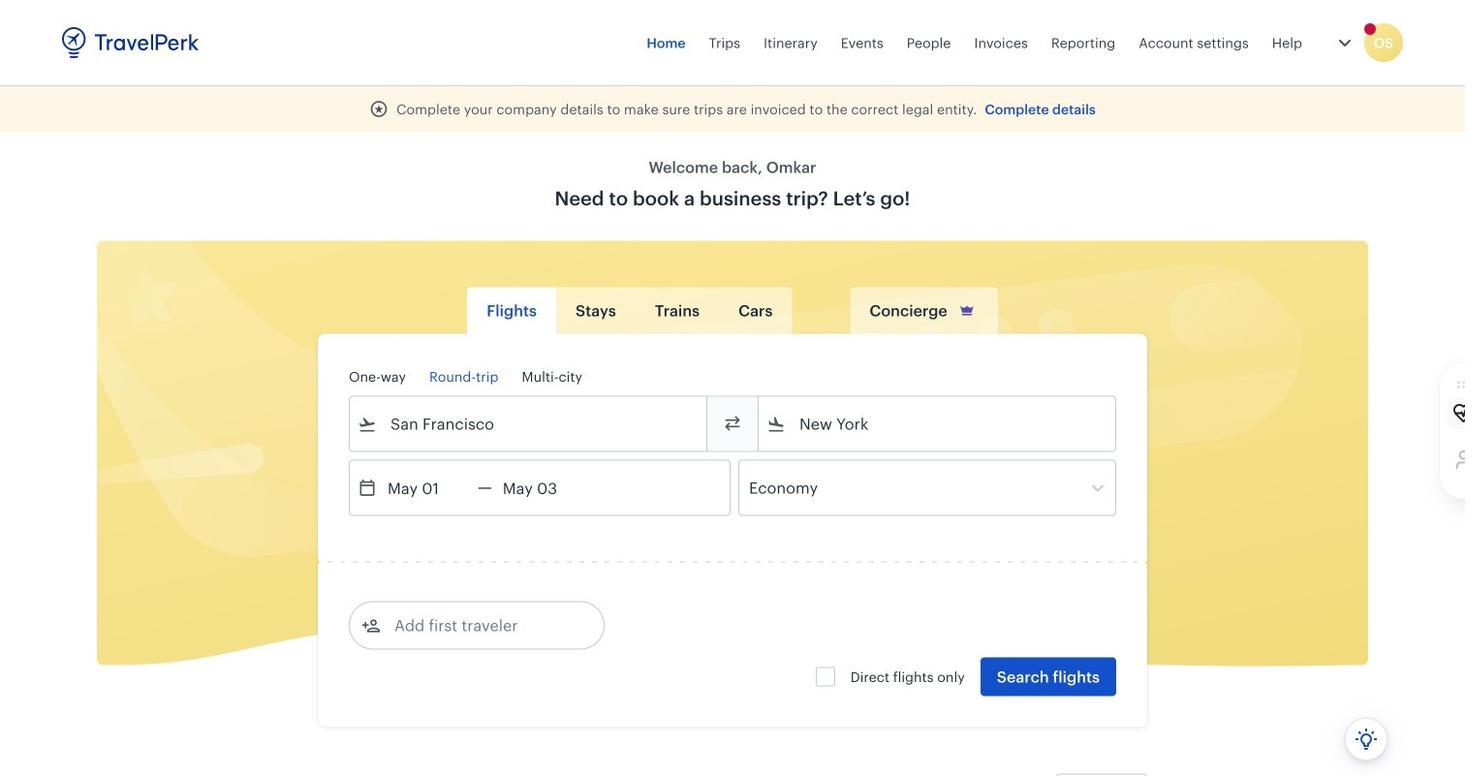 Task type: describe. For each thing, give the bounding box(es) containing it.
To search field
[[786, 409, 1091, 440]]

Depart text field
[[377, 461, 478, 515]]

From search field
[[377, 409, 682, 440]]



Task type: locate. For each thing, give the bounding box(es) containing it.
Return text field
[[492, 461, 593, 515]]

Add first traveler search field
[[381, 610, 583, 641]]



